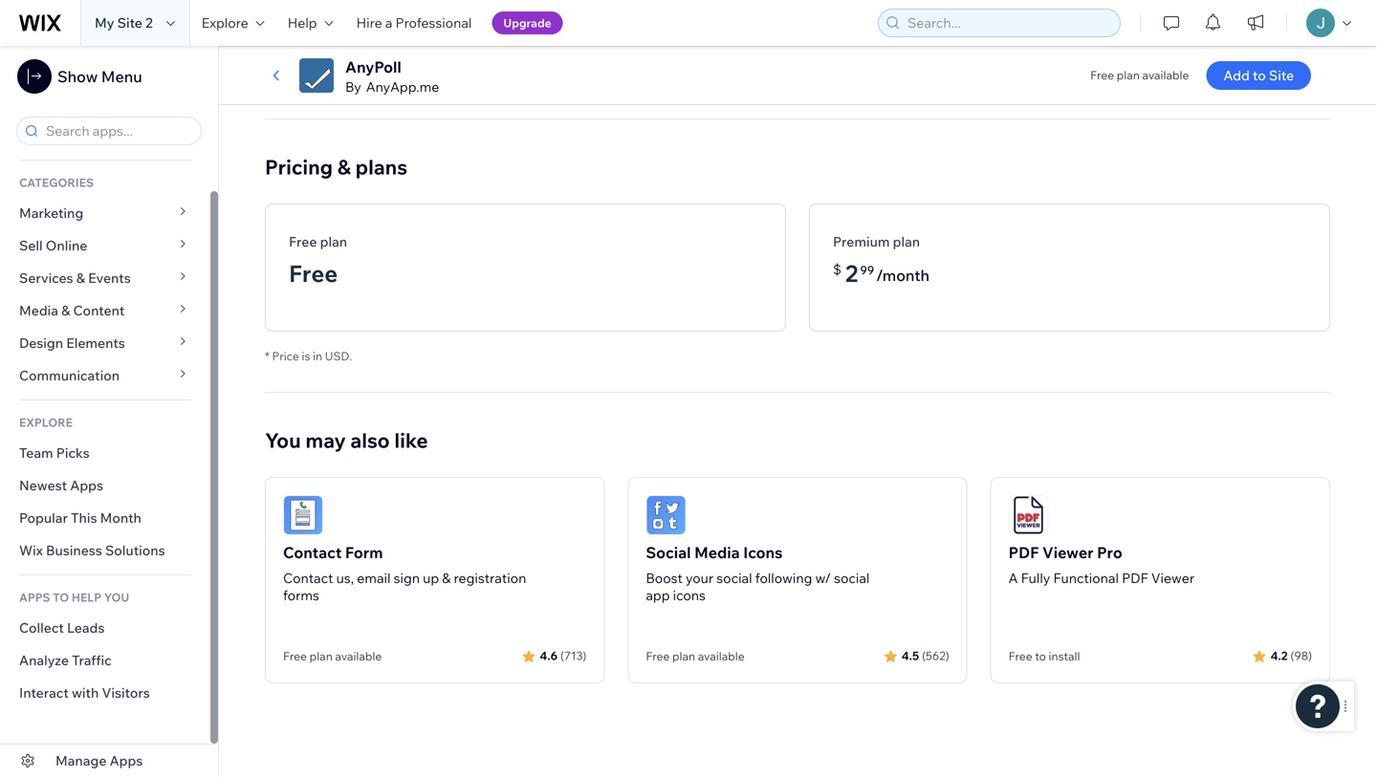 Task type: locate. For each thing, give the bounding box(es) containing it.
$
[[833, 261, 841, 278]]

*
[[265, 349, 269, 363]]

1 horizontal spatial media
[[694, 543, 740, 562]]

to inside button
[[1253, 67, 1266, 84]]

to right add
[[1253, 67, 1266, 84]]

business
[[46, 542, 102, 559]]

price
[[272, 349, 299, 363]]

site inside button
[[1269, 67, 1294, 84]]

apps up this
[[70, 477, 103, 494]]

1 social from the left
[[717, 570, 752, 587]]

pro
[[1097, 543, 1123, 562]]

in
[[313, 349, 322, 363]]

media up the design
[[19, 302, 58, 319]]

free
[[1090, 68, 1114, 82], [289, 233, 317, 250], [289, 259, 338, 288], [283, 649, 307, 664], [646, 649, 670, 664], [1009, 649, 1033, 664]]

free plan free
[[289, 233, 347, 288]]

viewer up functional
[[1042, 543, 1094, 562]]

team
[[19, 445, 53, 461]]

add to site
[[1224, 67, 1294, 84]]

w/
[[815, 570, 831, 587]]

2 horizontal spatial free plan available
[[1090, 68, 1189, 82]]

& left events
[[76, 270, 85, 286]]

2 right $
[[845, 259, 858, 288]]

pdf up a
[[1009, 543, 1039, 562]]

& left plans
[[337, 154, 351, 180]]

4.6 (713)
[[540, 649, 587, 663]]

free plan available for contact form
[[283, 649, 382, 664]]

services & events
[[19, 270, 131, 286]]

may
[[305, 428, 346, 453]]

0 horizontal spatial viewer
[[1042, 543, 1094, 562]]

apps for manage apps
[[110, 753, 143, 769]]

site
[[117, 14, 142, 31], [1269, 67, 1294, 84]]

available
[[1142, 68, 1189, 82], [335, 649, 382, 664], [698, 649, 745, 664]]

1 vertical spatial apps
[[110, 753, 143, 769]]

add to site button
[[1206, 61, 1311, 90]]

anypoll by anyapp.me
[[345, 57, 439, 95]]

1 horizontal spatial available
[[698, 649, 745, 664]]

& left content
[[61, 302, 70, 319]]

available for contact form
[[335, 649, 382, 664]]

apps for newest apps
[[70, 477, 103, 494]]

1 vertical spatial to
[[1035, 649, 1046, 664]]

help
[[72, 591, 101, 605]]

1 horizontal spatial apps
[[110, 753, 143, 769]]

you may also like
[[265, 428, 428, 453]]

contact down contact form logo
[[283, 543, 342, 562]]

0 horizontal spatial available
[[335, 649, 382, 664]]

0 horizontal spatial social
[[717, 570, 752, 587]]

explore
[[19, 416, 73, 430]]

icons
[[743, 543, 783, 562]]

1 horizontal spatial pdf
[[1122, 570, 1148, 587]]

to left install
[[1035, 649, 1046, 664]]

available left add
[[1142, 68, 1189, 82]]

help button
[[276, 0, 345, 46]]

design elements
[[19, 335, 125, 351]]

1 vertical spatial site
[[1269, 67, 1294, 84]]

media
[[19, 302, 58, 319], [694, 543, 740, 562]]

1 horizontal spatial social
[[834, 570, 870, 587]]

0 horizontal spatial pdf
[[1009, 543, 1039, 562]]

social media icons logo image
[[646, 495, 686, 536]]

menu
[[101, 67, 142, 86]]

& inside contact form contact us, email sign up & registration forms
[[442, 570, 451, 587]]

0 vertical spatial pdf
[[1009, 543, 1039, 562]]

1 vertical spatial pdf
[[1122, 570, 1148, 587]]

email
[[357, 570, 391, 587]]

show menu
[[57, 67, 142, 86]]

social
[[717, 570, 752, 587], [834, 570, 870, 587]]

available down us,
[[335, 649, 382, 664]]

your
[[686, 570, 714, 587]]

1 vertical spatial media
[[694, 543, 740, 562]]

media & content
[[19, 302, 125, 319]]

premium
[[833, 233, 890, 250]]

& right up
[[442, 570, 451, 587]]

free to install
[[1009, 649, 1080, 664]]

to for free
[[1035, 649, 1046, 664]]

0 vertical spatial apps
[[70, 477, 103, 494]]

social right the w/
[[834, 570, 870, 587]]

1 vertical spatial contact
[[283, 570, 333, 587]]

wix
[[19, 542, 43, 559]]

premium plan
[[833, 233, 920, 250]]

free plan available for social media icons
[[646, 649, 745, 664]]

plan
[[1117, 68, 1140, 82], [320, 233, 347, 250], [893, 233, 920, 250], [310, 649, 333, 664], [672, 649, 695, 664]]

99
[[860, 263, 874, 277]]

sell
[[19, 237, 43, 254]]

apps right manage
[[110, 753, 143, 769]]

0 horizontal spatial apps
[[70, 477, 103, 494]]

pdf viewer pro logo image
[[1009, 495, 1049, 536]]

2 social from the left
[[834, 570, 870, 587]]

0 vertical spatial contact
[[283, 543, 342, 562]]

0 horizontal spatial to
[[1035, 649, 1046, 664]]

boost
[[646, 570, 683, 587]]

site right my
[[117, 14, 142, 31]]

0 horizontal spatial 2
[[145, 14, 153, 31]]

contact up forms
[[283, 570, 333, 587]]

0 vertical spatial to
[[1253, 67, 1266, 84]]

help
[[288, 14, 317, 31]]

& for services
[[76, 270, 85, 286]]

marketing
[[19, 205, 83, 221]]

0 horizontal spatial free plan available
[[283, 649, 382, 664]]

following
[[755, 570, 812, 587]]

social right your
[[717, 570, 752, 587]]

1 horizontal spatial to
[[1253, 67, 1266, 84]]

0 horizontal spatial media
[[19, 302, 58, 319]]

1 horizontal spatial viewer
[[1151, 570, 1195, 587]]

sell online link
[[0, 230, 210, 262]]

professional
[[396, 14, 472, 31]]

reviews
[[809, 33, 867, 53]]

online
[[46, 237, 87, 254]]

popular
[[19, 510, 68, 526]]

design
[[19, 335, 63, 351]]

site right add
[[1269, 67, 1294, 84]]

to
[[1253, 67, 1266, 84], [1035, 649, 1046, 664]]

1 vertical spatial viewer
[[1151, 570, 1195, 587]]

upgrade button
[[492, 11, 563, 34]]

contact
[[283, 543, 342, 562], [283, 570, 333, 587]]

analyze traffic
[[19, 652, 112, 669]]

events
[[88, 270, 131, 286]]

0 vertical spatial media
[[19, 302, 58, 319]]

free plan available
[[1090, 68, 1189, 82], [283, 649, 382, 664], [646, 649, 745, 664]]

1 vertical spatial 2
[[845, 259, 858, 288]]

1 horizontal spatial site
[[1269, 67, 1294, 84]]

also
[[350, 428, 390, 453]]

media up your
[[694, 543, 740, 562]]

popular this month
[[19, 510, 141, 526]]

services
[[19, 270, 73, 286]]

viewer right functional
[[1151, 570, 1195, 587]]

pdf down pro
[[1122, 570, 1148, 587]]

0 vertical spatial viewer
[[1042, 543, 1094, 562]]

collect leads link
[[0, 612, 210, 645]]

1 horizontal spatial free plan available
[[646, 649, 745, 664]]

analyze
[[19, 652, 69, 669]]

up
[[423, 570, 439, 587]]

leads
[[67, 620, 105, 636]]

2 right my
[[145, 14, 153, 31]]

available down icons
[[698, 649, 745, 664]]

hire a professional link
[[345, 0, 483, 46]]

pdf
[[1009, 543, 1039, 562], [1122, 570, 1148, 587]]

* price is in usd.
[[265, 349, 352, 363]]

0 vertical spatial site
[[117, 14, 142, 31]]

newest apps link
[[0, 470, 210, 502]]

wix business solutions
[[19, 542, 165, 559]]

2 horizontal spatial available
[[1142, 68, 1189, 82]]

viewer
[[1042, 543, 1094, 562], [1151, 570, 1195, 587]]



Task type: vqa. For each thing, say whether or not it's contained in the screenshot.


Task type: describe. For each thing, give the bounding box(es) containing it.
available for social media icons
[[698, 649, 745, 664]]

1 horizontal spatial 2
[[845, 259, 858, 288]]

4.2 (98)
[[1271, 649, 1312, 663]]

elements
[[66, 335, 125, 351]]

media & content link
[[0, 295, 210, 327]]

Search... field
[[902, 10, 1114, 36]]

read more reviews
[[728, 33, 867, 53]]

like
[[394, 428, 428, 453]]

communication link
[[0, 360, 210, 392]]

& for media
[[61, 302, 70, 319]]

4.6
[[540, 649, 558, 663]]

marketing link
[[0, 197, 210, 230]]

you
[[104, 591, 129, 605]]

social
[[646, 543, 691, 562]]

icons
[[673, 587, 706, 604]]

plan inside free plan free
[[320, 233, 347, 250]]

pricing
[[265, 154, 333, 180]]

this
[[71, 510, 97, 526]]

upgrade
[[503, 16, 551, 30]]

contact form contact us, email sign up & registration forms
[[283, 543, 526, 604]]

a
[[385, 14, 393, 31]]

4.5
[[902, 649, 919, 663]]

(562)
[[922, 649, 949, 663]]

app
[[646, 587, 670, 604]]

popular this month link
[[0, 502, 210, 535]]

plans
[[355, 154, 407, 180]]

newest apps
[[19, 477, 103, 494]]

show menu button
[[17, 59, 142, 94]]

media inside "social media icons boost your social following w/ social app icons"
[[694, 543, 740, 562]]

$ 2 99 /month
[[833, 259, 930, 288]]

visitors
[[102, 685, 150, 702]]

is
[[302, 349, 310, 363]]

hire a professional
[[356, 14, 472, 31]]

collect leads
[[19, 620, 105, 636]]

more
[[768, 33, 805, 53]]

Search apps... field
[[40, 118, 195, 144]]

1 contact from the top
[[283, 543, 342, 562]]

add
[[1224, 67, 1250, 84]]

0 horizontal spatial site
[[117, 14, 142, 31]]

functional
[[1053, 570, 1119, 587]]

media inside sidebar element
[[19, 302, 58, 319]]

contact form logo image
[[283, 495, 323, 536]]

my
[[95, 14, 114, 31]]

explore
[[202, 14, 248, 31]]

interact with visitors link
[[0, 677, 210, 710]]

you
[[265, 428, 301, 453]]

show
[[57, 67, 98, 86]]

manage apps link
[[0, 745, 218, 778]]

us,
[[336, 570, 354, 587]]

4.5 (562)
[[902, 649, 949, 663]]

fully
[[1021, 570, 1050, 587]]

/month
[[876, 266, 930, 285]]

apps to help you
[[19, 591, 129, 605]]

sign
[[394, 570, 420, 587]]

anyapp.me
[[366, 78, 439, 95]]

usd.
[[325, 349, 352, 363]]

team picks link
[[0, 437, 210, 470]]

picks
[[56, 445, 90, 461]]

anypoll
[[345, 57, 402, 77]]

by
[[345, 78, 361, 95]]

manage apps
[[55, 753, 143, 769]]

solutions
[[105, 542, 165, 559]]

my site 2
[[95, 14, 153, 31]]

sidebar element
[[0, 46, 219, 778]]

analyze traffic link
[[0, 645, 210, 677]]

pricing & plans
[[265, 154, 407, 180]]

2 contact from the top
[[283, 570, 333, 587]]

a
[[1009, 570, 1018, 587]]

to for add
[[1253, 67, 1266, 84]]

pdf viewer pro a fully functional pdf viewer
[[1009, 543, 1195, 587]]

communication
[[19, 367, 123, 384]]

hire
[[356, 14, 382, 31]]

content
[[73, 302, 125, 319]]

0 vertical spatial 2
[[145, 14, 153, 31]]

services & events link
[[0, 262, 210, 295]]

design elements link
[[0, 327, 210, 360]]

form
[[345, 543, 383, 562]]

4.2
[[1271, 649, 1288, 663]]

read
[[728, 33, 765, 53]]

& for pricing
[[337, 154, 351, 180]]

social media icons boost your social following w/ social app icons
[[646, 543, 870, 604]]

anypoll logo image
[[299, 58, 334, 93]]

interact with visitors
[[19, 685, 150, 702]]

read more reviews button
[[728, 32, 867, 54]]

month
[[100, 510, 141, 526]]

traffic
[[72, 652, 112, 669]]

forms
[[283, 587, 319, 604]]



